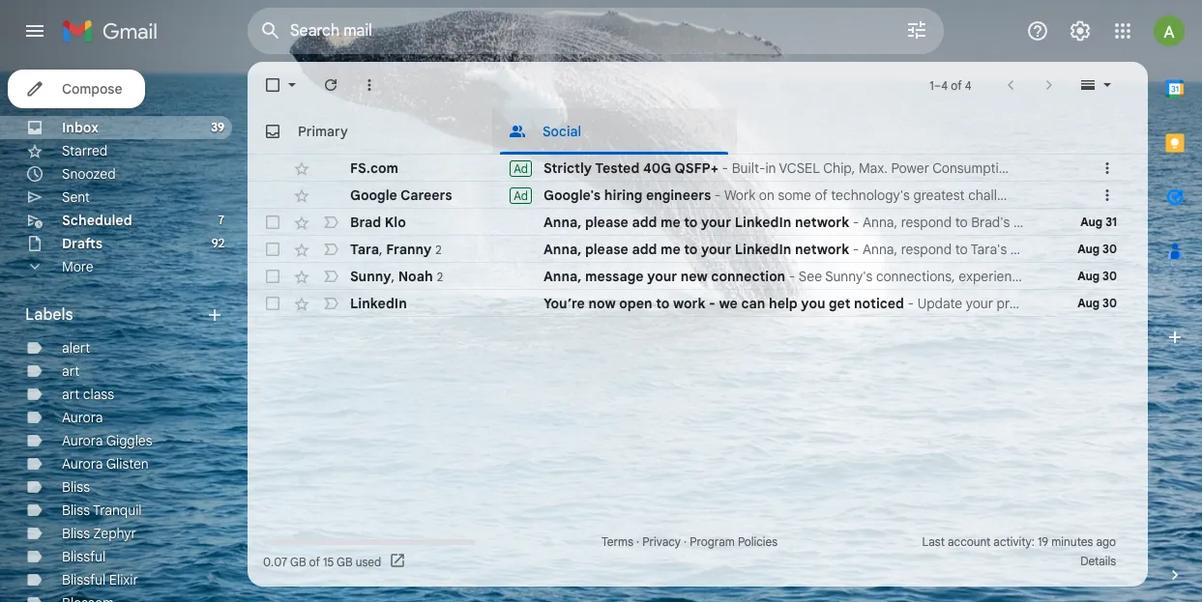 Task type: vqa. For each thing, say whether or not it's contained in the screenshot.
GB
yes



Task type: locate. For each thing, give the bounding box(es) containing it.
google careers
[[350, 187, 452, 204]]

technology's
[[831, 187, 910, 204]]

2 30 from the top
[[1103, 269, 1117, 283]]

1 anna, please add me to your linkedin network - from the top
[[544, 214, 863, 231]]

2 inside tara , franny 2
[[436, 242, 442, 257]]

2 vertical spatial to
[[656, 295, 670, 312]]

me up anna, message your new connection -
[[661, 241, 681, 258]]

your
[[701, 214, 731, 231], [701, 241, 731, 258], [647, 268, 677, 285]]

None checkbox
[[263, 213, 282, 232], [263, 294, 282, 313], [263, 213, 282, 232], [263, 294, 282, 313]]

1 blissful from the top
[[62, 548, 106, 566]]

1 vertical spatial me
[[661, 241, 681, 258]]

impact
[[1120, 187, 1162, 204]]

add for aug 30
[[632, 241, 657, 258]]

gb right "0.07"
[[290, 555, 306, 569]]

art class
[[62, 386, 114, 403]]

blissful for blissful elixir
[[62, 572, 106, 589]]

0 horizontal spatial on
[[759, 187, 775, 204]]

program policies link
[[690, 535, 778, 549]]

1 vertical spatial 2
[[437, 269, 443, 284]]

anna, for noah
[[544, 268, 582, 285]]

2 right the franny
[[436, 242, 442, 257]]

1 gb from the left
[[290, 555, 306, 569]]

add down "hiring"
[[632, 214, 657, 231]]

of right some
[[815, 187, 828, 204]]

to down "engineers"
[[684, 214, 698, 231]]

ad for google's hiring engineers - work on some of technology's greatest challenges and make an impact on mill
[[514, 188, 528, 203]]

3 row from the top
[[248, 209, 1133, 236]]

2 for franny
[[436, 242, 442, 257]]

last account activity: 19 minutes ago details
[[922, 535, 1116, 569]]

brad klo
[[350, 214, 406, 231]]

0 vertical spatial cell
[[1047, 159, 1098, 178]]

row up new
[[248, 236, 1133, 263]]

39
[[211, 120, 224, 134]]

2 · from the left
[[684, 535, 687, 549]]

noah
[[398, 267, 433, 285]]

to for aug 31
[[684, 214, 698, 231]]

1 · from the left
[[636, 535, 639, 549]]

None search field
[[248, 8, 944, 54]]

2 add from the top
[[632, 241, 657, 258]]

2 vertical spatial aurora
[[62, 456, 103, 473]]

aurora link
[[62, 409, 103, 427]]

row containing fs.com
[[248, 155, 1133, 182]]

1 aug 30 from the top
[[1078, 242, 1117, 256]]

0.07 gb of 15 gb used
[[263, 555, 381, 569]]

network up you
[[795, 241, 849, 258]]

1 network from the top
[[795, 214, 849, 231]]

search mail image
[[253, 14, 288, 48]]

2 row from the top
[[248, 182, 1202, 209]]

labels navigation
[[0, 62, 248, 603]]

more
[[62, 258, 93, 276]]

1 horizontal spatial ·
[[684, 535, 687, 549]]

1 ad from the top
[[514, 161, 528, 176]]

· right terms
[[636, 535, 639, 549]]

bliss link
[[62, 479, 90, 496]]

, down brad klo
[[379, 240, 383, 258]]

1 vertical spatial anna, please add me to your linkedin network -
[[544, 241, 863, 258]]

me down "engineers"
[[661, 214, 681, 231]]

max.
[[859, 160, 888, 177]]

follow link to manage storage image
[[389, 552, 408, 572]]

aug 30
[[1078, 242, 1117, 256], [1078, 269, 1117, 283], [1078, 296, 1117, 310]]

hiring
[[604, 187, 643, 204]]

1 vertical spatial your
[[701, 241, 731, 258]]

1 vertical spatial 30
[[1103, 269, 1117, 283]]

1 vertical spatial of
[[309, 555, 320, 569]]

aug 30 for help
[[1078, 296, 1117, 310]]

1 vertical spatial aug 30
[[1078, 269, 1117, 283]]

anna, please add me to your linkedin network - for aug 30
[[544, 241, 863, 258]]

aurora down aurora link
[[62, 432, 103, 450]]

terms link
[[602, 535, 633, 549]]

your for aug 30
[[701, 241, 731, 258]]

network
[[795, 214, 849, 231], [795, 241, 849, 258]]

0 vertical spatial me
[[661, 214, 681, 231]]

1 vertical spatial art
[[62, 386, 80, 403]]

advanced search options image
[[898, 11, 936, 49]]

starred link
[[62, 142, 108, 160]]

fs.com
[[350, 160, 398, 177]]

anna,
[[544, 214, 582, 231], [544, 241, 582, 258], [544, 268, 582, 285]]

cell up make
[[1047, 159, 1098, 178]]

you
[[801, 295, 825, 312]]

an
[[1101, 187, 1116, 204]]

aurora glisten link
[[62, 456, 149, 473]]

0 vertical spatial add
[[632, 214, 657, 231]]

0 vertical spatial to
[[684, 214, 698, 231]]

google
[[350, 187, 397, 204]]

0 horizontal spatial of
[[309, 555, 320, 569]]

activity:
[[994, 535, 1035, 549]]

bliss
[[62, 479, 90, 496], [62, 502, 90, 519], [62, 525, 90, 543]]

row down new
[[248, 290, 1133, 317]]

1 horizontal spatial gb
[[337, 555, 353, 569]]

0 horizontal spatial gb
[[290, 555, 306, 569]]

, for tara
[[379, 240, 383, 258]]

ad left google's
[[514, 188, 528, 203]]

blissful down blissful link
[[62, 572, 106, 589]]

main content
[[248, 62, 1202, 587]]

blissful for blissful link
[[62, 548, 106, 566]]

account
[[948, 535, 991, 549]]

privacy link
[[642, 535, 681, 549]]

1 vertical spatial network
[[795, 241, 849, 258]]

anna, message your new connection -
[[544, 268, 799, 285]]

please up message
[[585, 241, 628, 258]]

aurora for aurora giggles
[[62, 432, 103, 450]]

·
[[636, 535, 639, 549], [684, 535, 687, 549]]

please down "hiring"
[[585, 214, 628, 231]]

2 vertical spatial bliss
[[62, 525, 90, 543]]

2 vertical spatial 30
[[1103, 296, 1117, 310]]

art
[[62, 363, 80, 380], [62, 386, 80, 403]]

mill
[[1184, 187, 1202, 204]]

1 please from the top
[[585, 214, 628, 231]]

0 vertical spatial please
[[585, 214, 628, 231]]

0 horizontal spatial ·
[[636, 535, 639, 549]]

to up new
[[684, 241, 698, 258]]

2 network from the top
[[795, 241, 849, 258]]

1 cell from the top
[[1047, 159, 1098, 178]]

challenges
[[968, 187, 1035, 204]]

aurora for aurora glisten
[[62, 456, 103, 473]]

2 vertical spatial aug 30
[[1078, 296, 1117, 310]]

2 anna, please add me to your linkedin network - from the top
[[544, 241, 863, 258]]

5 row from the top
[[248, 263, 1133, 290]]

2 inside sunny , noah 2
[[437, 269, 443, 284]]

1 art from the top
[[62, 363, 80, 380]]

0 vertical spatial your
[[701, 214, 731, 231]]

inbox link
[[62, 119, 99, 136]]

1 horizontal spatial of
[[815, 187, 828, 204]]

work
[[673, 295, 706, 312]]

2 cell from the top
[[1047, 186, 1098, 205]]

row containing sunny
[[248, 263, 1133, 290]]

1 add from the top
[[632, 214, 657, 231]]

2 please from the top
[[585, 241, 628, 258]]

row up work
[[248, 263, 1133, 290]]

1 aurora from the top
[[62, 409, 103, 427]]

privacy
[[642, 535, 681, 549]]

1 me from the top
[[661, 214, 681, 231]]

3 aug 30 from the top
[[1078, 296, 1117, 310]]

anna, please add me to your linkedin network - down "engineers"
[[544, 214, 863, 231]]

1 vertical spatial aurora
[[62, 432, 103, 450]]

tested
[[595, 160, 640, 177]]

0 vertical spatial bliss
[[62, 479, 90, 496]]

engineers
[[646, 187, 711, 204]]

network for aug 30
[[795, 241, 849, 258]]

network down some
[[795, 214, 849, 231]]

to
[[684, 214, 698, 231], [684, 241, 698, 258], [656, 295, 670, 312]]

2 vertical spatial anna,
[[544, 268, 582, 285]]

1 vertical spatial add
[[632, 241, 657, 258]]

on left mill
[[1165, 187, 1181, 204]]

2 aurora from the top
[[62, 432, 103, 450]]

30
[[1103, 242, 1117, 256], [1103, 269, 1117, 283], [1103, 296, 1117, 310]]

bliss up blissful link
[[62, 525, 90, 543]]

1 horizontal spatial ,
[[391, 267, 395, 285]]

0 vertical spatial 30
[[1103, 242, 1117, 256]]

gb right '15'
[[337, 555, 353, 569]]

art down art link at the left of page
[[62, 386, 80, 403]]

row up "engineers"
[[248, 155, 1133, 182]]

your up new
[[701, 241, 731, 258]]

1 anna, from the top
[[544, 214, 582, 231]]

gb
[[290, 555, 306, 569], [337, 555, 353, 569]]

please for aug 30
[[585, 241, 628, 258]]

0 vertical spatial 2
[[436, 242, 442, 257]]

2 me from the top
[[661, 241, 681, 258]]

bliss down bliss link
[[62, 502, 90, 519]]

1 vertical spatial cell
[[1047, 186, 1098, 205]]

3 anna, from the top
[[544, 268, 582, 285]]

add up anna, message your new connection -
[[632, 241, 657, 258]]

your for aug 31
[[701, 214, 731, 231]]

0 vertical spatial linkedin
[[735, 214, 792, 231]]

on right work
[[759, 187, 775, 204]]

· right privacy link
[[684, 535, 687, 549]]

franny
[[386, 240, 432, 258]]

your down work
[[701, 214, 731, 231]]

None checkbox
[[263, 75, 282, 95], [263, 240, 282, 259], [263, 267, 282, 286], [263, 75, 282, 95], [263, 240, 282, 259], [263, 267, 282, 286]]

1 vertical spatial ad
[[514, 188, 528, 203]]

anna, please add me to your linkedin network -
[[544, 214, 863, 231], [544, 241, 863, 258]]

1 vertical spatial ,
[[391, 267, 395, 285]]

2 bliss from the top
[[62, 502, 90, 519]]

in
[[765, 160, 776, 177]]

your left new
[[647, 268, 677, 285]]

-
[[722, 160, 728, 177], [715, 187, 721, 204], [853, 214, 859, 231], [853, 241, 859, 258], [789, 268, 795, 285], [709, 295, 716, 312], [908, 295, 914, 312]]

of
[[815, 187, 828, 204], [309, 555, 320, 569]]

0 vertical spatial anna, please add me to your linkedin network -
[[544, 214, 863, 231]]

aurora giggles
[[62, 432, 152, 450]]

consumption
[[933, 160, 1014, 177]]

linkedin up the connection
[[735, 241, 792, 258]]

aug 30 for -
[[1078, 242, 1117, 256]]

network for aug 31
[[795, 214, 849, 231]]

2
[[436, 242, 442, 257], [437, 269, 443, 284]]

aug for row containing brad klo
[[1081, 215, 1103, 229]]

row down built-
[[248, 182, 1202, 209]]

ad left strictly
[[514, 161, 528, 176]]

you're
[[544, 295, 585, 312]]

blissful down bliss zephyr
[[62, 548, 106, 566]]

1 vertical spatial bliss
[[62, 502, 90, 519]]

me for aug 30
[[661, 241, 681, 258]]

0 vertical spatial network
[[795, 214, 849, 231]]

1 vertical spatial to
[[684, 241, 698, 258]]

0 vertical spatial aurora
[[62, 409, 103, 427]]

1 row from the top
[[248, 155, 1133, 182]]

,
[[379, 240, 383, 258], [391, 267, 395, 285]]

2 blissful from the top
[[62, 572, 106, 589]]

support image
[[1026, 19, 1049, 43]]

aurora down art class
[[62, 409, 103, 427]]

anna, please add me to your linkedin network - up new
[[544, 241, 863, 258]]

0 horizontal spatial ,
[[379, 240, 383, 258]]

scheduled link
[[62, 212, 132, 229]]

2 aug 30 from the top
[[1078, 269, 1117, 283]]

linkedin down work
[[735, 214, 792, 231]]

0 vertical spatial art
[[62, 363, 80, 380]]

aurora up bliss link
[[62, 456, 103, 473]]

inbox
[[62, 119, 99, 136]]

add
[[632, 214, 657, 231], [632, 241, 657, 258]]

art for art link at the left of page
[[62, 363, 80, 380]]

bliss up bliss tranquil link
[[62, 479, 90, 496]]

2 anna, from the top
[[544, 241, 582, 258]]

0 vertical spatial ad
[[514, 161, 528, 176]]

add for aug 31
[[632, 214, 657, 231]]

work
[[724, 187, 756, 204]]

4 row from the top
[[248, 236, 1133, 263]]

details link
[[1081, 554, 1116, 569]]

3 30 from the top
[[1103, 296, 1117, 310]]

tab list containing primary
[[248, 108, 1148, 155]]

strictly
[[544, 160, 592, 177]]

bliss tranquil link
[[62, 502, 142, 519]]

1 vertical spatial please
[[585, 241, 628, 258]]

1 30 from the top
[[1103, 242, 1117, 256]]

me
[[661, 214, 681, 231], [661, 241, 681, 258]]

linkedin down sunny
[[350, 295, 407, 312]]

row
[[248, 155, 1133, 182], [248, 182, 1202, 209], [248, 209, 1133, 236], [248, 236, 1133, 263], [248, 263, 1133, 290], [248, 290, 1133, 317]]

cell
[[1047, 159, 1098, 178], [1047, 186, 1098, 205]]

toggle split pane mode image
[[1078, 75, 1098, 95]]

of left '15'
[[309, 555, 320, 569]]

2 vertical spatial linkedin
[[350, 295, 407, 312]]

aug for row containing tara
[[1078, 242, 1100, 256]]

can
[[741, 295, 765, 312]]

1 vertical spatial anna,
[[544, 241, 582, 258]]

settings image
[[1069, 19, 1092, 43]]

cell left "an"
[[1047, 186, 1098, 205]]

aurora glisten
[[62, 456, 149, 473]]

1 bliss from the top
[[62, 479, 90, 496]]

0 vertical spatial blissful
[[62, 548, 106, 566]]

2 gb from the left
[[337, 555, 353, 569]]

0 vertical spatial aug 30
[[1078, 242, 1117, 256]]

you're now open to work - we can help you get noticed -
[[544, 295, 917, 312]]

ad for strictly tested 40g qsfp+ - built-in vcsel chip, max. power consumption 3.5w.
[[514, 161, 528, 176]]

0 vertical spatial ,
[[379, 240, 383, 258]]

2 art from the top
[[62, 386, 80, 403]]

1 vertical spatial blissful
[[62, 572, 106, 589]]

3 aurora from the top
[[62, 456, 103, 473]]

ago
[[1096, 535, 1116, 549]]

blissful
[[62, 548, 106, 566], [62, 572, 106, 589]]

0 vertical spatial of
[[815, 187, 828, 204]]

ad
[[514, 161, 528, 176], [514, 188, 528, 203]]

0 vertical spatial anna,
[[544, 214, 582, 231]]

footer
[[248, 533, 1133, 572]]

1 vertical spatial linkedin
[[735, 241, 792, 258]]

2 ad from the top
[[514, 188, 528, 203]]

row down "engineers"
[[248, 209, 1133, 236]]

art down the "alert" 'link'
[[62, 363, 80, 380]]

cell for 3.5w.
[[1047, 159, 1098, 178]]

footer containing terms
[[248, 533, 1133, 572]]

3 bliss from the top
[[62, 525, 90, 543]]

, left noah
[[391, 267, 395, 285]]

6 row from the top
[[248, 290, 1133, 317]]

to left work
[[656, 295, 670, 312]]

1 horizontal spatial on
[[1165, 187, 1181, 204]]

bliss zephyr link
[[62, 525, 136, 543]]

gmail image
[[62, 12, 167, 50]]

2 right noah
[[437, 269, 443, 284]]

tab list
[[1148, 62, 1202, 533], [248, 108, 1148, 155]]



Task type: describe. For each thing, give the bounding box(es) containing it.
main content containing primary
[[248, 62, 1202, 587]]

2 for noah
[[437, 269, 443, 284]]

40g
[[643, 160, 671, 177]]

bliss for bliss zephyr
[[62, 525, 90, 543]]

sunny
[[350, 267, 391, 285]]

message
[[585, 268, 644, 285]]

bliss tranquil
[[62, 502, 142, 519]]

refresh image
[[321, 75, 340, 95]]

aug for row containing linkedin
[[1078, 296, 1100, 310]]

row containing brad klo
[[248, 209, 1133, 236]]

15
[[323, 555, 334, 569]]

careers
[[400, 187, 452, 204]]

anna, please add me to your linkedin network - for aug 31
[[544, 214, 863, 231]]

bliss zephyr
[[62, 525, 136, 543]]

noticed
[[854, 295, 904, 312]]

row containing linkedin
[[248, 290, 1133, 317]]

me for aug 31
[[661, 214, 681, 231]]

make
[[1065, 187, 1098, 204]]

we
[[719, 295, 738, 312]]

0.07
[[263, 555, 287, 569]]

1 on from the left
[[759, 187, 775, 204]]

art for art class
[[62, 386, 80, 403]]

brad
[[350, 214, 381, 231]]

2 vertical spatial your
[[647, 268, 677, 285]]

minutes
[[1052, 535, 1093, 549]]

sunny , noah 2
[[350, 267, 443, 285]]

labels heading
[[25, 306, 205, 325]]

vcsel
[[779, 160, 820, 177]]

of inside footer
[[309, 555, 320, 569]]

details
[[1081, 554, 1116, 569]]

policies
[[738, 535, 778, 549]]

tranquil
[[93, 502, 142, 519]]

2 on from the left
[[1165, 187, 1181, 204]]

program
[[690, 535, 735, 549]]

glisten
[[106, 456, 149, 473]]

aurora for aurora link
[[62, 409, 103, 427]]

92
[[212, 236, 224, 250]]

30 for help
[[1103, 296, 1117, 310]]

get
[[829, 295, 851, 312]]

qsfp+
[[674, 160, 719, 177]]

, for sunny
[[391, 267, 395, 285]]

used
[[356, 555, 381, 569]]

strictly tested 40g qsfp+ - built-in vcsel chip, max. power consumption 3.5w.
[[544, 160, 1051, 177]]

drafts
[[62, 235, 103, 252]]

cell for make
[[1047, 186, 1098, 205]]

bliss for bliss link
[[62, 479, 90, 496]]

7
[[218, 213, 224, 227]]

built-
[[732, 160, 765, 177]]

31
[[1106, 215, 1117, 229]]

open
[[619, 295, 652, 312]]

alert
[[62, 339, 90, 357]]

sent link
[[62, 189, 90, 206]]

starred
[[62, 142, 108, 160]]

please for aug 31
[[585, 214, 628, 231]]

linkedin for aug 31
[[735, 214, 792, 231]]

drafts link
[[62, 235, 103, 252]]

row containing tara
[[248, 236, 1133, 263]]

connection
[[711, 268, 786, 285]]

and
[[1038, 187, 1061, 204]]

more image
[[360, 75, 379, 95]]

social tab
[[492, 108, 736, 155]]

Search mail text field
[[290, 21, 851, 41]]

more button
[[0, 255, 232, 279]]

row containing google careers
[[248, 182, 1202, 209]]

alert link
[[62, 339, 90, 357]]

last
[[922, 535, 945, 549]]

class
[[83, 386, 114, 403]]

compose
[[62, 80, 122, 98]]

anna, for franny
[[544, 241, 582, 258]]

zephyr
[[93, 525, 136, 543]]

google's
[[544, 187, 601, 204]]

primary tab
[[248, 108, 490, 155]]

art class link
[[62, 386, 114, 403]]

chip,
[[823, 160, 855, 177]]

aug for row containing sunny
[[1078, 269, 1100, 283]]

aug 31
[[1081, 215, 1117, 229]]

tara , franny 2
[[350, 240, 442, 258]]

elixir
[[109, 572, 138, 589]]

google's hiring engineers - work on some of technology's greatest challenges and make an impact on mill
[[544, 187, 1202, 204]]

bliss for bliss tranquil
[[62, 502, 90, 519]]

of inside row
[[815, 187, 828, 204]]

scheduled
[[62, 212, 132, 229]]

terms · privacy · program policies
[[602, 535, 778, 549]]

blissful link
[[62, 548, 106, 566]]

sent
[[62, 189, 90, 206]]

30 for -
[[1103, 242, 1117, 256]]

to for aug 30
[[684, 241, 698, 258]]

power
[[891, 160, 929, 177]]

giggles
[[106, 432, 152, 450]]

now
[[588, 295, 616, 312]]

snoozed
[[62, 165, 116, 183]]

social
[[543, 122, 581, 140]]

compose button
[[8, 70, 146, 108]]

linkedin for aug 30
[[735, 241, 792, 258]]

blissful elixir link
[[62, 572, 138, 589]]

snoozed link
[[62, 165, 116, 183]]

19
[[1038, 535, 1049, 549]]

tara
[[350, 240, 379, 258]]

main menu image
[[23, 19, 46, 43]]

new
[[681, 268, 708, 285]]

primary
[[298, 122, 348, 140]]



